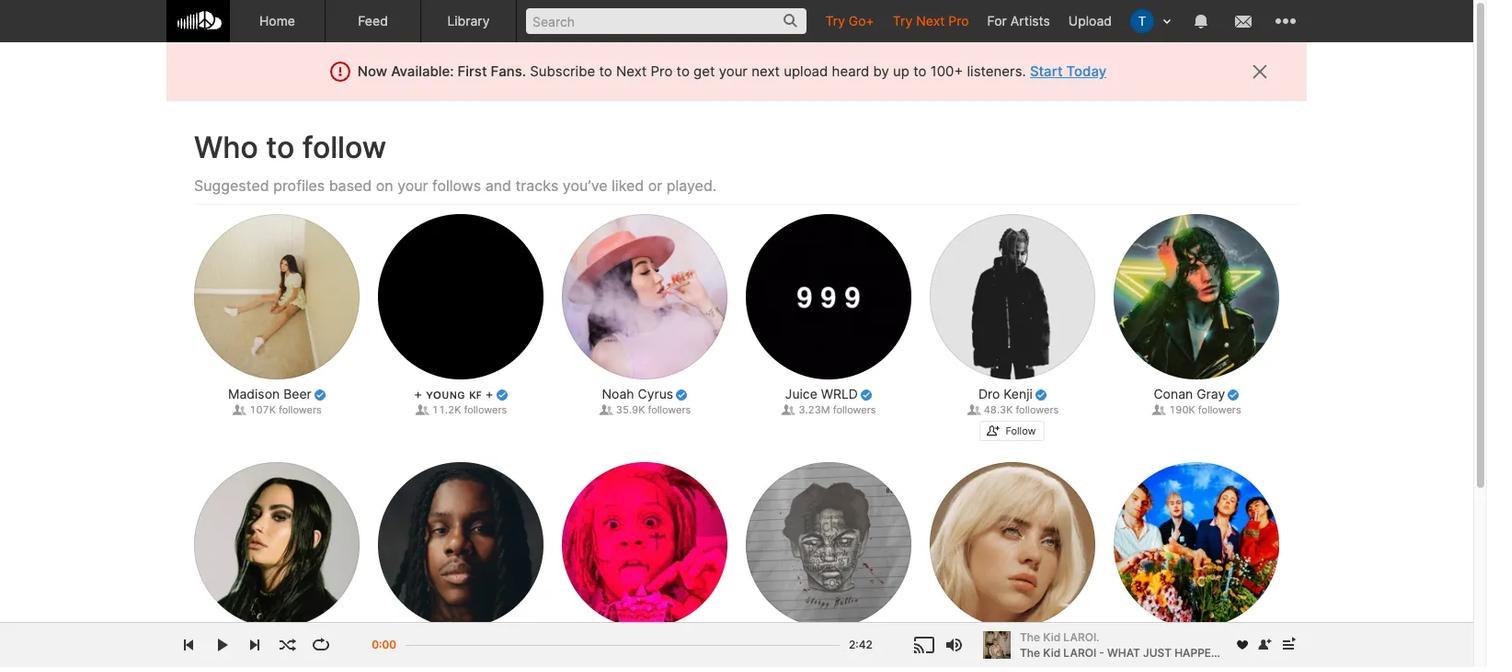 Task type: locate. For each thing, give the bounding box(es) containing it.
11.2k
[[432, 404, 461, 417]]

None search field
[[517, 0, 816, 41]]

noah
[[602, 387, 634, 402]]

start
[[1030, 63, 1063, 80]]

what
[[1108, 646, 1141, 660]]

dro kenji
[[979, 387, 1033, 402]]

+
[[414, 387, 423, 402], [485, 387, 494, 402]]

the
[[1020, 631, 1041, 644], [1020, 646, 1041, 660]]

2.05m followers link
[[965, 653, 1060, 665]]

followers down lovato
[[279, 653, 322, 665]]

1 horizontal spatial pro
[[949, 13, 969, 29]]

pro left for
[[949, 13, 969, 29]]

5sos's avatar element
[[1114, 463, 1280, 629]]

profiles
[[273, 176, 325, 195]]

11.2k followers link
[[415, 404, 507, 417]]

try right "go+"
[[893, 13, 913, 29]]

eilish
[[1006, 635, 1037, 651]]

the kid laroi - what just happened element
[[983, 632, 1011, 660]]

kenji
[[1004, 387, 1033, 402]]

0 horizontal spatial next
[[616, 63, 647, 80]]

pro left get
[[651, 63, 673, 80]]

try inside try next pro link
[[893, 13, 913, 29]]

happened
[[1175, 646, 1235, 660]]

trippie redd's avatar element
[[562, 463, 728, 629]]

148k
[[250, 653, 276, 665]]

juice
[[785, 387, 818, 402]]

beer
[[283, 387, 312, 402]]

for
[[988, 13, 1007, 29]]

1 horizontal spatial try
[[893, 13, 913, 29]]

ᴋꜰ
[[469, 387, 482, 402]]

followers down ᴋꜰ
[[464, 404, 507, 417]]

kid
[[1043, 631, 1061, 644], [1043, 646, 1061, 660]]

1 horizontal spatial next
[[916, 13, 945, 29]]

based
[[329, 176, 372, 195]]

followers down 2:42
[[831, 653, 874, 665]]

kid left the laroi.
[[1043, 631, 1061, 644]]

trippie redd
[[599, 635, 676, 651]]

1 horizontal spatial your
[[719, 63, 748, 80]]

190k
[[1169, 404, 1196, 417]]

followers for sleepy hallow
[[831, 653, 874, 665]]

try for try next pro
[[893, 13, 913, 29]]

followers for juice wrld
[[833, 404, 876, 417]]

follows
[[432, 176, 481, 195]]

sleepy hallow's avatar element
[[746, 463, 912, 629]]

your right on on the left top of the page
[[398, 176, 428, 195]]

0 vertical spatial next
[[916, 13, 945, 29]]

wrld
[[821, 387, 858, 402]]

1 vertical spatial your
[[398, 176, 428, 195]]

tracks
[[516, 176, 559, 195]]

for artists
[[988, 13, 1050, 29]]

followers down eilish
[[1017, 653, 1060, 665]]

who
[[194, 130, 258, 166]]

billie eilish's avatar element
[[930, 463, 1096, 629]]

tara schultz's avatar element
[[1131, 9, 1155, 33]]

+ ʏᴏᴜɴɢ ᴋꜰ +'s avatar element
[[378, 215, 544, 380]]

madison beer
[[228, 387, 312, 402]]

1 horizontal spatial +
[[485, 387, 494, 402]]

1 vertical spatial the
[[1020, 646, 1041, 660]]

107k followers
[[250, 404, 322, 417]]

try left "go+"
[[826, 13, 845, 29]]

follow button
[[980, 422, 1045, 442]]

start today link
[[1030, 63, 1107, 80]]

just
[[1143, 646, 1172, 660]]

your right get
[[719, 63, 748, 80]]

next up image
[[1278, 635, 1300, 657]]

+ left ʏᴏᴜɴɢ
[[414, 387, 423, 402]]

48.3k
[[984, 404, 1013, 417]]

upload
[[1069, 13, 1112, 29]]

+ right ᴋꜰ
[[485, 387, 494, 402]]

feed link
[[326, 0, 421, 42]]

feed
[[358, 13, 388, 29]]

kid left laroi
[[1043, 646, 1061, 660]]

the kid laroi - what just happened link
[[1020, 645, 1235, 662]]

liked
[[612, 176, 644, 195]]

polo g's avatar element
[[378, 463, 544, 629]]

next up 100+
[[916, 13, 945, 29]]

followers for conan gray
[[1199, 404, 1242, 417]]

listeners.
[[967, 63, 1026, 80]]

5sos link
[[1173, 634, 1207, 652]]

2.05m followers
[[983, 653, 1060, 665]]

followers for + ʏᴏᴜɴɢ ᴋꜰ +
[[464, 404, 507, 417]]

followers for madison beer
[[279, 404, 322, 417]]

now
[[358, 63, 387, 80]]

1 try from the left
[[826, 13, 845, 29]]

followers down cyrus
[[648, 404, 691, 417]]

followers for billie eilish
[[1017, 653, 1060, 665]]

madison beer link
[[228, 386, 312, 404]]

sleepy hallow link
[[779, 634, 865, 652]]

demi lovato's avatar element
[[194, 463, 360, 629]]

followers down kenji
[[1016, 404, 1059, 417]]

try inside try go+ link
[[826, 13, 845, 29]]

subscribe
[[530, 63, 595, 80]]

your
[[719, 63, 748, 80], [398, 176, 428, 195]]

try
[[826, 13, 845, 29], [893, 13, 913, 29]]

try go+ link
[[816, 0, 884, 41]]

try next pro link
[[884, 0, 978, 41]]

2 try from the left
[[893, 13, 913, 29]]

try next pro
[[893, 13, 969, 29]]

0 horizontal spatial try
[[826, 13, 845, 29]]

0 vertical spatial the
[[1020, 631, 1041, 644]]

demi lovato link
[[232, 634, 308, 652]]

juice wrld
[[785, 387, 858, 402]]

followers down gray
[[1199, 404, 1242, 417]]

cyrus
[[638, 387, 674, 402]]

get
[[694, 63, 715, 80]]

0 horizontal spatial +
[[414, 387, 423, 402]]

followers down wrld
[[833, 404, 876, 417]]

0 vertical spatial pro
[[949, 13, 969, 29]]

and
[[485, 176, 512, 195]]

upload link
[[1060, 0, 1121, 41]]

followers down '5sos' 'link'
[[1199, 653, 1242, 665]]

followers for 5sos
[[1199, 653, 1242, 665]]

followers
[[279, 404, 322, 417], [464, 404, 507, 417], [648, 404, 691, 417], [833, 404, 876, 417], [1016, 404, 1059, 417], [1199, 404, 1242, 417], [279, 653, 322, 665], [831, 653, 874, 665], [1017, 653, 1060, 665], [1199, 653, 1242, 665]]

0 horizontal spatial pro
[[651, 63, 673, 80]]

conan
[[1154, 387, 1193, 402]]

to right up
[[914, 63, 927, 80]]

madison
[[228, 387, 280, 402]]

lovato
[[267, 635, 308, 651]]

go+
[[849, 13, 875, 29]]

1 vertical spatial kid
[[1043, 646, 1061, 660]]

conan gray's avatar element
[[1114, 215, 1280, 380]]

noah cyrus
[[602, 387, 674, 402]]

next down search search box at the top
[[616, 63, 647, 80]]

followers for noah cyrus
[[648, 404, 691, 417]]

to
[[599, 63, 612, 80], [677, 63, 690, 80], [914, 63, 927, 80], [266, 130, 295, 166]]

35.9k
[[616, 404, 645, 417]]

48.3k followers link
[[967, 404, 1059, 417]]

0 vertical spatial kid
[[1043, 631, 1061, 644]]

followers down beer
[[279, 404, 322, 417]]

3.23m followers
[[799, 404, 876, 417]]

library
[[447, 13, 490, 29]]

progress bar
[[406, 637, 840, 667]]

1 kid from the top
[[1043, 631, 1061, 644]]

1 vertical spatial next
[[616, 63, 647, 80]]

hallow
[[824, 635, 865, 651]]



Task type: describe. For each thing, give the bounding box(es) containing it.
sleepy
[[779, 635, 820, 651]]

polo g
[[430, 635, 478, 651]]

followers inside 48.3k followers follow
[[1016, 404, 1059, 417]]

190k followers link
[[1152, 404, 1242, 417]]

3.23m
[[799, 404, 830, 417]]

35.9k followers link
[[599, 404, 691, 417]]

up
[[893, 63, 910, 80]]

billie eilish
[[974, 635, 1037, 651]]

+ ʏᴏᴜɴɢ ᴋꜰ +
[[414, 387, 494, 402]]

now available: first fans. subscribe to next pro to get your next upload heard by up to 100+ listeners. start today
[[358, 63, 1107, 80]]

upload
[[784, 63, 828, 80]]

dro
[[979, 387, 1000, 402]]

427k
[[801, 653, 828, 665]]

427k followers link
[[784, 653, 874, 665]]

the kid laroi. link
[[1020, 630, 1225, 646]]

trippie
[[599, 635, 641, 651]]

the kid laroi. the kid laroi - what just happened
[[1020, 631, 1235, 660]]

190k followers
[[1169, 404, 1242, 417]]

251k
[[1169, 653, 1196, 665]]

today
[[1067, 63, 1107, 80]]

juice wrld's avatar element
[[746, 215, 912, 380]]

played.
[[667, 176, 717, 195]]

11.2k followers
[[432, 404, 507, 417]]

noah cyrus link
[[602, 386, 674, 404]]

on
[[376, 176, 393, 195]]

148k followers
[[250, 653, 322, 665]]

billie eilish link
[[974, 634, 1037, 652]]

laroi
[[1064, 646, 1097, 660]]

sleepy hallow
[[779, 635, 865, 651]]

by
[[873, 63, 889, 80]]

fans.
[[491, 63, 526, 80]]

0 horizontal spatial your
[[398, 176, 428, 195]]

redd
[[645, 635, 676, 651]]

-
[[1100, 646, 1105, 660]]

to left get
[[677, 63, 690, 80]]

for artists link
[[978, 0, 1060, 41]]

polo g link
[[430, 634, 478, 652]]

trippie redd link
[[599, 634, 676, 652]]

5sos
[[1173, 635, 1207, 651]]

2 the from the top
[[1020, 646, 1041, 660]]

try go+
[[826, 13, 875, 29]]

dro kenji link
[[979, 386, 1033, 404]]

conan gray
[[1154, 387, 1226, 402]]

juice wrld link
[[785, 386, 858, 404]]

2 + from the left
[[485, 387, 494, 402]]

251k followers link
[[1152, 653, 1242, 665]]

available:
[[391, 63, 454, 80]]

billie
[[974, 635, 1002, 651]]

follow
[[302, 130, 387, 166]]

107k
[[250, 404, 276, 417]]

madison beer's avatar element
[[194, 215, 360, 380]]

home
[[259, 13, 295, 29]]

try for try go+
[[826, 13, 845, 29]]

+ ʏᴏᴜɴɢ ᴋꜰ + link
[[414, 386, 494, 404]]

1 + from the left
[[414, 387, 423, 402]]

who to follow
[[194, 130, 387, 166]]

library link
[[421, 0, 517, 42]]

1 the from the top
[[1020, 631, 1041, 644]]

demi
[[232, 635, 263, 651]]

first
[[458, 63, 487, 80]]

dro kenji's avatar element
[[930, 215, 1096, 380]]

427k followers
[[801, 653, 874, 665]]

suggested profiles based on your follows and tracks you've liked or played.
[[194, 176, 717, 195]]

or
[[648, 176, 663, 195]]

35.9k followers
[[616, 404, 691, 417]]

0 vertical spatial your
[[719, 63, 748, 80]]

follow
[[1006, 425, 1036, 438]]

to right subscribe at the top left of page
[[599, 63, 612, 80]]

1 vertical spatial pro
[[651, 63, 673, 80]]

conan gray link
[[1154, 386, 1226, 404]]

100+
[[931, 63, 963, 80]]

g
[[468, 635, 478, 651]]

2:42
[[849, 638, 873, 652]]

suggested
[[194, 176, 269, 195]]

laroi.
[[1064, 631, 1100, 644]]

heard
[[832, 63, 870, 80]]

to up profiles
[[266, 130, 295, 166]]

noah cyrus's avatar element
[[562, 215, 728, 380]]

you've
[[563, 176, 608, 195]]

2 kid from the top
[[1043, 646, 1061, 660]]

polo
[[430, 635, 465, 651]]

0:00
[[372, 638, 396, 652]]

3.23m followers link
[[781, 404, 876, 417]]

followers for demi lovato
[[279, 653, 322, 665]]

Search search field
[[526, 8, 807, 34]]

48.3k followers follow
[[984, 404, 1059, 438]]



Task type: vqa. For each thing, say whether or not it's contained in the screenshot.
The Kid LAROI. link
yes



